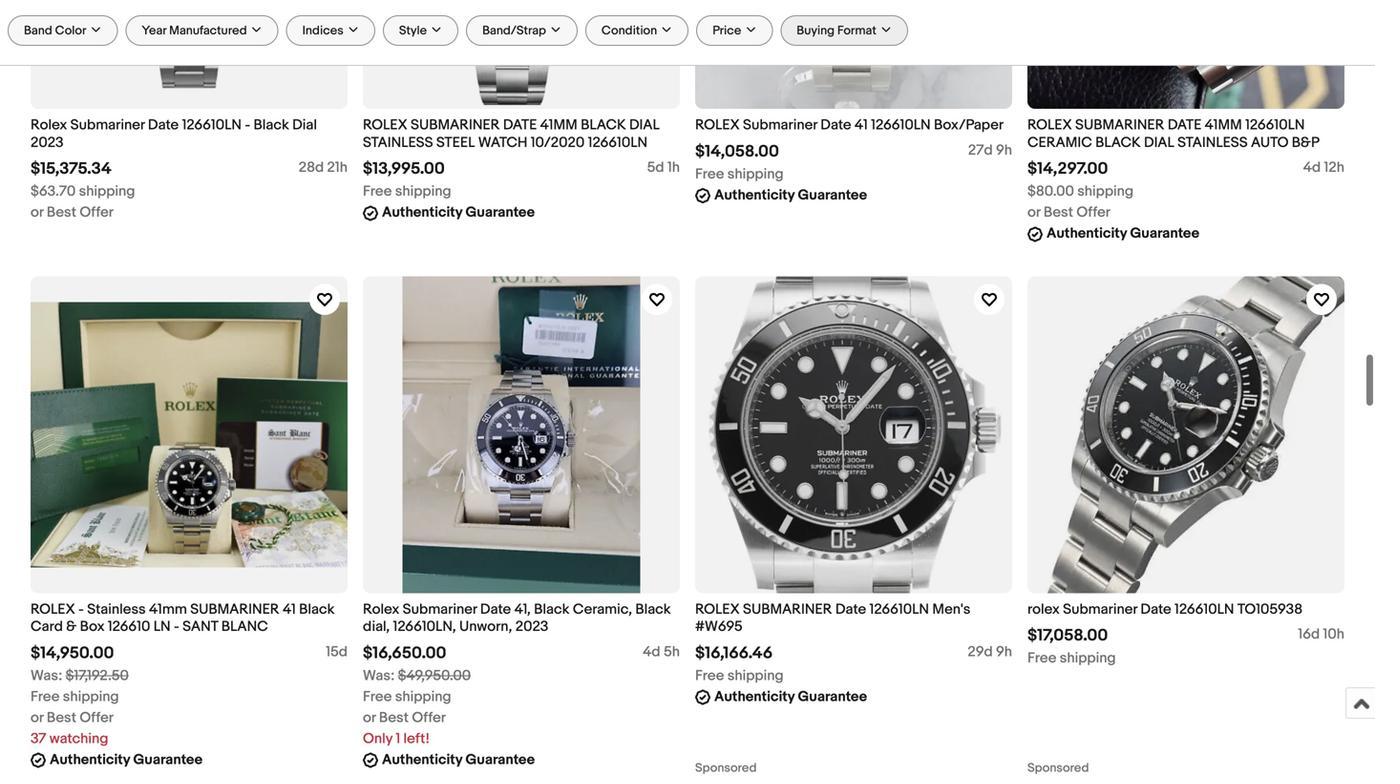 Task type: vqa. For each thing, say whether or not it's contained in the screenshot.


Task type: describe. For each thing, give the bounding box(es) containing it.
authenticity inside $14,950.00 was: $17,192.50 free shipping or best offer 37 watching authenticity guarantee
[[50, 752, 130, 769]]

best inside $16,650.00 was: $49,950.00 free shipping or best offer only 1 left! authenticity guarantee
[[379, 710, 409, 727]]

$80.00
[[1028, 183, 1074, 200]]

5d
[[647, 159, 664, 176]]

4d for 4d 12h
[[1304, 159, 1321, 176]]

41 inside the rolex - stainless 41mm submariner 41 black card & box 126610 ln - sant blanc
[[283, 601, 296, 618]]

126610ln left 'to105938'
[[1175, 601, 1235, 618]]

to105938
[[1238, 601, 1303, 618]]

rolex for $14,058.00
[[695, 117, 740, 134]]

41mm
[[149, 601, 187, 618]]

rolex - stainless 41mm submariner 41 black card & box 126610 ln - sant blanc
[[31, 601, 335, 636]]

28d 21h
[[299, 159, 348, 176]]

stainless inside rolex submariner date 41mm 126610ln ceramic black dial stainless auto b&p
[[1178, 134, 1248, 151]]

sponsored for $16,166.46
[[695, 761, 757, 776]]

41,
[[514, 601, 531, 618]]

offer inside $14,297.00 $80.00 shipping or best offer authenticity guarantee
[[1077, 204, 1111, 221]]

$17,058.00 free shipping
[[1028, 626, 1116, 667]]

rolex submariner date 41mm black dial stainless steel watch 10/2020 126610ln link
[[363, 117, 680, 151]]

guarantee inside $14,058.00 free shipping authenticity guarantee
[[798, 187, 867, 204]]

guarantee inside $16,650.00 was: $49,950.00 free shipping or best offer only 1 left! authenticity guarantee
[[466, 752, 535, 769]]

authenticity inside $14,297.00 $80.00 shipping or best offer authenticity guarantee
[[1047, 225, 1127, 242]]

41mm for $14,297.00
[[1205, 117, 1242, 134]]

4d 5h
[[643, 644, 680, 661]]

date for $13,995.00
[[503, 117, 537, 134]]

ceramic
[[1028, 134, 1092, 151]]

shipping for $14,058.00
[[728, 166, 784, 183]]

12h
[[1324, 159, 1345, 176]]

$14,058.00 free shipping authenticity guarantee
[[695, 142, 867, 204]]

rolex submariner date 126610ln - black dial 2023
[[31, 117, 317, 151]]

offer inside $16,650.00 was: $49,950.00 free shipping or best offer only 1 left! authenticity guarantee
[[412, 710, 446, 727]]

rolex submariner date 41mm black dial stainless steel watch 10/2020 126610ln
[[363, 117, 660, 151]]

1 horizontal spatial -
[[174, 619, 179, 636]]

$14,297.00
[[1028, 159, 1108, 179]]

rolex submariner date 41 126610ln box/paper link
[[695, 117, 1012, 134]]

29d
[[968, 644, 993, 661]]

126610ln inside rolex submariner date 41mm black dial stainless steel watch 10/2020 126610ln
[[588, 134, 648, 151]]

submariner inside the rolex - stainless 41mm submariner 41 black card & box 126610 ln - sant blanc
[[190, 601, 280, 618]]

5h
[[664, 644, 680, 661]]

best inside $14,950.00 was: $17,192.50 free shipping or best offer 37 watching authenticity guarantee
[[47, 710, 76, 727]]

$14,950.00 was: $17,192.50 free shipping or best offer 37 watching authenticity guarantee
[[31, 644, 203, 769]]

shipping inside $16,650.00 was: $49,950.00 free shipping or best offer only 1 left! authenticity guarantee
[[395, 689, 451, 706]]

126610
[[108, 619, 150, 636]]

date for $16,650.00
[[480, 601, 511, 618]]

was: for $16,650.00
[[363, 668, 395, 685]]

2023 inside 'rolex submariner date 126610ln - black dial 2023'
[[31, 134, 64, 151]]

- inside 'rolex submariner date 126610ln - black dial 2023'
[[245, 117, 250, 134]]

only
[[363, 731, 393, 748]]

ln
[[154, 619, 171, 636]]

shipping for $17,058.00
[[1060, 650, 1116, 667]]

27d 9h
[[968, 142, 1012, 159]]

free for $14,058.00
[[695, 166, 724, 183]]

guarantee inside $14,950.00 was: $17,192.50 free shipping or best offer 37 watching authenticity guarantee
[[133, 752, 203, 769]]

date for $17,058.00
[[1141, 601, 1172, 618]]

guarantee inside the $16,166.46 free shipping authenticity guarantee
[[798, 689, 867, 706]]

rolex for $14,950.00
[[31, 601, 75, 618]]

rolex - stainless 41mm submariner 41 black card & box 126610 ln - sant blanc image
[[31, 277, 348, 594]]

watching
[[49, 731, 108, 748]]

$13,995.00 free shipping authenticity guarantee
[[363, 159, 535, 221]]

15d
[[326, 644, 348, 661]]

5d 1h
[[647, 159, 680, 176]]

rolex submariner date 41, black ceramic, black dial, 126610ln, unworn, 2023 link
[[363, 601, 680, 636]]

shipping inside $14,950.00 was: $17,192.50 free shipping or best offer 37 watching authenticity guarantee
[[63, 689, 119, 706]]

submariner for $17,058.00
[[1063, 601, 1138, 618]]

sponsored for $17,058.00
[[1028, 761, 1089, 776]]

$17,058.00
[[1028, 626, 1108, 646]]

blanc
[[221, 619, 268, 636]]

$17,192.50
[[66, 668, 129, 685]]

rolex submariner date 126610ln to105938
[[1028, 601, 1303, 618]]

rolex submariner date 41mm 126610ln ceramic black dial stainless auto b&p
[[1028, 117, 1320, 151]]

126610ln left box/paper
[[871, 117, 931, 134]]

1
[[396, 731, 400, 748]]

$14,950.00
[[31, 644, 114, 664]]

authenticity inside $13,995.00 free shipping authenticity guarantee
[[382, 204, 463, 221]]

$16,650.00 was: $49,950.00 free shipping or best offer only 1 left! authenticity guarantee
[[363, 644, 535, 769]]

guarantee inside $13,995.00 free shipping authenticity guarantee
[[466, 204, 535, 221]]

unworn,
[[459, 619, 512, 636]]

10h
[[1323, 626, 1345, 644]]

1h
[[668, 159, 680, 176]]

$16,166.46 free shipping authenticity guarantee
[[695, 644, 867, 706]]

or inside $16,650.00 was: $49,950.00 free shipping or best offer only 1 left! authenticity guarantee
[[363, 710, 376, 727]]

rolex submariner date 126610ln men's #w695
[[695, 601, 971, 636]]

#w695
[[695, 619, 743, 636]]

41 inside rolex submariner date 41 126610ln box/paper link
[[855, 117, 868, 134]]

stainless
[[87, 601, 146, 618]]

authenticity inside the $16,166.46 free shipping authenticity guarantee
[[714, 689, 795, 706]]

left!
[[404, 731, 430, 748]]

9h for $14,058.00
[[996, 142, 1012, 159]]

stainless inside rolex submariner date 41mm black dial stainless steel watch 10/2020 126610ln
[[363, 134, 433, 151]]

black right 41,
[[534, 601, 570, 618]]

rolex submariner date 126610ln to105938 image
[[1028, 277, 1345, 594]]

$14,297.00 $80.00 shipping or best offer authenticity guarantee
[[1028, 159, 1200, 242]]

authenticity inside $16,650.00 was: $49,950.00 free shipping or best offer only 1 left! authenticity guarantee
[[382, 752, 463, 769]]

rolex - stainless 41mm submariner 41 black card & box 126610 ln - sant blanc link
[[31, 601, 348, 636]]

date for $14,058.00
[[821, 117, 852, 134]]

or inside $14,950.00 was: $17,192.50 free shipping or best offer 37 watching authenticity guarantee
[[31, 710, 43, 727]]



Task type: locate. For each thing, give the bounding box(es) containing it.
shipping inside $14,297.00 $80.00 shipping or best offer authenticity guarantee
[[1078, 183, 1134, 200]]

free down $17,058.00
[[1028, 650, 1057, 667]]

date
[[148, 117, 179, 134], [821, 117, 852, 134], [480, 601, 511, 618], [836, 601, 867, 618], [1141, 601, 1172, 618]]

1 horizontal spatial date
[[1168, 117, 1202, 134]]

shipping inside $13,995.00 free shipping authenticity guarantee
[[395, 183, 451, 200]]

0 horizontal spatial rolex
[[31, 117, 67, 134]]

or up only
[[363, 710, 376, 727]]

date for $14,297.00
[[1168, 117, 1202, 134]]

shipping down $49,950.00
[[395, 689, 451, 706]]

offer down $15,375.34
[[80, 204, 114, 221]]

126610ln left men's
[[870, 601, 929, 618]]

$49,950.00
[[398, 668, 471, 685]]

126610ln up auto
[[1246, 117, 1305, 134]]

or inside $15,375.34 $63.70 shipping or best offer
[[31, 204, 43, 221]]

-
[[245, 117, 250, 134], [78, 601, 84, 618], [174, 619, 179, 636]]

1 vertical spatial rolex
[[363, 601, 400, 618]]

steel
[[436, 134, 475, 151]]

free up only
[[363, 689, 392, 706]]

shipping down $15,375.34
[[79, 183, 135, 200]]

submariner for $15,375.34
[[70, 117, 145, 134]]

auto
[[1251, 134, 1289, 151]]

- up box
[[78, 601, 84, 618]]

0 horizontal spatial -
[[78, 601, 84, 618]]

1 date from the left
[[503, 117, 537, 134]]

rolex submariner date 126610ln men's #w695 image
[[695, 277, 1012, 594]]

37
[[31, 731, 46, 748]]

shipping
[[728, 166, 784, 183], [79, 183, 135, 200], [395, 183, 451, 200], [1078, 183, 1134, 200], [1060, 650, 1116, 667], [728, 668, 784, 685], [63, 689, 119, 706], [395, 689, 451, 706]]

$14,058.00
[[695, 142, 779, 162]]

0 vertical spatial rolex
[[31, 117, 67, 134]]

black inside rolex submariner date 41mm black dial stainless steel watch 10/2020 126610ln
[[581, 117, 626, 134]]

black
[[254, 117, 289, 134], [299, 601, 335, 618], [534, 601, 570, 618], [636, 601, 671, 618]]

was: inside $16,650.00 was: $49,950.00 free shipping or best offer only 1 left! authenticity guarantee
[[363, 668, 395, 685]]

box
[[80, 619, 105, 636]]

0 horizontal spatial stainless
[[363, 134, 433, 151]]

rolex for $13,995.00
[[363, 117, 408, 134]]

rolex for $16,166.46
[[695, 601, 740, 618]]

0 vertical spatial 41
[[855, 117, 868, 134]]

0 vertical spatial 2023
[[31, 134, 64, 151]]

$16,650.00
[[363, 644, 447, 664]]

rolex inside the rolex - stainless 41mm submariner 41 black card & box 126610 ln - sant blanc
[[31, 601, 75, 618]]

submariner
[[411, 117, 500, 134], [1076, 117, 1165, 134], [190, 601, 280, 618], [743, 601, 832, 618]]

4d for 4d 5h
[[643, 644, 661, 661]]

free up 37
[[31, 689, 60, 706]]

126610ln inside rolex submariner date 41mm 126610ln ceramic black dial stainless auto b&p
[[1246, 117, 1305, 134]]

0 horizontal spatial 4d
[[643, 644, 661, 661]]

16d
[[1298, 626, 1320, 644]]

date for $15,375.34
[[148, 117, 179, 134]]

2 sponsored from the left
[[1028, 761, 1089, 776]]

submariner inside rolex submariner date 41, black ceramic, black dial, 126610ln, unworn, 2023
[[403, 601, 477, 618]]

stainless
[[363, 134, 433, 151], [1178, 134, 1248, 151]]

- left dial
[[245, 117, 250, 134]]

free for $16,166.46
[[695, 668, 724, 685]]

was:
[[31, 668, 62, 685], [363, 668, 395, 685]]

- right ln
[[174, 619, 179, 636]]

$15,375.34 $63.70 shipping or best offer
[[31, 159, 135, 221]]

offer
[[80, 204, 114, 221], [1077, 204, 1111, 221], [80, 710, 114, 727], [412, 710, 446, 727]]

men's
[[933, 601, 971, 618]]

was: for $14,950.00
[[31, 668, 62, 685]]

rolex inside rolex submariner date 41, black ceramic, black dial, 126610ln, unworn, 2023
[[363, 601, 400, 618]]

best
[[47, 204, 76, 221], [1044, 204, 1074, 221], [47, 710, 76, 727], [379, 710, 409, 727]]

1 horizontal spatial dial
[[1144, 134, 1175, 151]]

rolex submariner date 41mm 126610ln ceramic black dial stainless auto b&p link
[[1028, 117, 1345, 151]]

1 horizontal spatial was:
[[363, 668, 395, 685]]

submariner for $16,650.00
[[403, 601, 477, 618]]

black up 4d 5h
[[636, 601, 671, 618]]

2023
[[31, 134, 64, 151], [516, 619, 549, 636]]

dial
[[629, 117, 660, 134], [1144, 134, 1175, 151]]

offer down $14,297.00
[[1077, 204, 1111, 221]]

stainless up $13,995.00
[[363, 134, 433, 151]]

dial
[[292, 117, 317, 134]]

1 horizontal spatial 41
[[855, 117, 868, 134]]

free
[[695, 166, 724, 183], [363, 183, 392, 200], [1028, 650, 1057, 667], [695, 668, 724, 685], [31, 689, 60, 706], [363, 689, 392, 706]]

black up $14,297.00
[[1096, 134, 1141, 151]]

29d 9h
[[968, 644, 1012, 661]]

submariner up blanc
[[190, 601, 280, 618]]

1 vertical spatial 4d
[[643, 644, 661, 661]]

submariner up 126610ln,
[[403, 601, 477, 618]]

shipping down $14,297.00
[[1078, 183, 1134, 200]]

9h right 27d at the right top of page
[[996, 142, 1012, 159]]

rolex for $16,650.00
[[363, 601, 400, 618]]

date inside rolex submariner date 41mm black dial stainless steel watch 10/2020 126610ln
[[503, 117, 537, 134]]

submariner inside rolex submariner date 41mm black dial stainless steel watch 10/2020 126610ln
[[411, 117, 500, 134]]

shipping down $14,058.00
[[728, 166, 784, 183]]

submariner inside rolex submariner date 41mm 126610ln ceramic black dial stainless auto b&p
[[1076, 117, 1165, 134]]

shipping down $13,995.00
[[395, 183, 451, 200]]

free inside $16,650.00 was: $49,950.00 free shipping or best offer only 1 left! authenticity guarantee
[[363, 689, 392, 706]]

date inside rolex submariner date 126610ln men's #w695
[[836, 601, 867, 618]]

guarantee inside $14,297.00 $80.00 shipping or best offer authenticity guarantee
[[1131, 225, 1200, 242]]

41mm inside rolex submariner date 41mm black dial stainless steel watch 10/2020 126610ln
[[540, 117, 578, 134]]

authenticity down left!
[[382, 752, 463, 769]]

41mm inside rolex submariner date 41mm 126610ln ceramic black dial stainless auto b&p
[[1205, 117, 1242, 134]]

1 vertical spatial 9h
[[996, 644, 1012, 661]]

rolex submariner date 41, black ceramic, black dial, 126610ln, unworn, 2023
[[363, 601, 671, 636]]

free inside $14,058.00 free shipping authenticity guarantee
[[695, 166, 724, 183]]

free down $16,166.46
[[695, 668, 724, 685]]

rolex up dial,
[[363, 601, 400, 618]]

b&p
[[1292, 134, 1320, 151]]

27d
[[968, 142, 993, 159]]

0 horizontal spatial 41mm
[[540, 117, 578, 134]]

$13,995.00
[[363, 159, 445, 179]]

or up 37
[[31, 710, 43, 727]]

shipping inside $14,058.00 free shipping authenticity guarantee
[[728, 166, 784, 183]]

0 horizontal spatial dial
[[629, 117, 660, 134]]

submariner for $14,058.00
[[743, 117, 818, 134]]

black inside rolex submariner date 41mm 126610ln ceramic black dial stainless auto b&p
[[1096, 134, 1141, 151]]

2 41mm from the left
[[1205, 117, 1242, 134]]

126610ln,
[[393, 619, 456, 636]]

offer inside $15,375.34 $63.70 shipping or best offer
[[80, 204, 114, 221]]

rolex inside rolex submariner date 41 126610ln box/paper link
[[695, 117, 740, 134]]

2 stainless from the left
[[1178, 134, 1248, 151]]

dial,
[[363, 619, 390, 636]]

rolex submariner date 41 126610ln box/paper
[[695, 117, 1004, 134]]

rolex
[[1028, 601, 1060, 618]]

0 horizontal spatial black
[[581, 117, 626, 134]]

free inside $17,058.00 free shipping
[[1028, 650, 1057, 667]]

free down $14,058.00
[[695, 166, 724, 183]]

date inside rolex submariner date 41mm 126610ln ceramic black dial stainless auto b&p
[[1168, 117, 1202, 134]]

41mm for $13,995.00
[[540, 117, 578, 134]]

submariner up ceramic
[[1076, 117, 1165, 134]]

authenticity
[[714, 187, 795, 204], [382, 204, 463, 221], [1047, 225, 1127, 242], [714, 689, 795, 706], [50, 752, 130, 769], [382, 752, 463, 769]]

offer inside $14,950.00 was: $17,192.50 free shipping or best offer 37 watching authenticity guarantee
[[80, 710, 114, 727]]

1 vertical spatial 2023
[[516, 619, 549, 636]]

offer up watching
[[80, 710, 114, 727]]

submariner for $13,995.00
[[411, 117, 500, 134]]

sponsored
[[695, 761, 757, 776], [1028, 761, 1089, 776]]

guarantee
[[798, 187, 867, 204], [466, 204, 535, 221], [1131, 225, 1200, 242], [798, 689, 867, 706], [133, 752, 203, 769], [466, 752, 535, 769]]

black
[[581, 117, 626, 134], [1096, 134, 1141, 151]]

rolex inside rolex submariner date 41mm black dial stainless steel watch 10/2020 126610ln
[[363, 117, 408, 134]]

9h
[[996, 142, 1012, 159], [996, 644, 1012, 661]]

rolex submariner date 126610ln - black dial 2023 link
[[31, 117, 348, 151]]

best up 1
[[379, 710, 409, 727]]

rolex inside rolex submariner date 126610ln men's #w695
[[695, 601, 740, 618]]

0 vertical spatial 9h
[[996, 142, 1012, 159]]

box/paper
[[934, 117, 1004, 134]]

$15,375.34
[[31, 159, 112, 179]]

or down $63.70
[[31, 204, 43, 221]]

card
[[31, 619, 63, 636]]

126610ln
[[182, 117, 242, 134], [871, 117, 931, 134], [1246, 117, 1305, 134], [588, 134, 648, 151], [870, 601, 929, 618], [1175, 601, 1235, 618]]

submariner for $16,166.46
[[743, 601, 832, 618]]

authenticity down $13,995.00
[[382, 204, 463, 221]]

best inside $14,297.00 $80.00 shipping or best offer authenticity guarantee
[[1044, 204, 1074, 221]]

2 was: from the left
[[363, 668, 395, 685]]

or
[[31, 204, 43, 221], [1028, 204, 1041, 221], [31, 710, 43, 727], [363, 710, 376, 727]]

free for $13,995.00
[[363, 183, 392, 200]]

0 vertical spatial 4d
[[1304, 159, 1321, 176]]

126610ln left dial
[[182, 117, 242, 134]]

submariner inside 'rolex submariner date 126610ln - black dial 2023'
[[70, 117, 145, 134]]

submariner up the $16,166.46 free shipping authenticity guarantee
[[743, 601, 832, 618]]

1 horizontal spatial 2023
[[516, 619, 549, 636]]

authenticity inside $14,058.00 free shipping authenticity guarantee
[[714, 187, 795, 204]]

dial inside rolex submariner date 41mm black dial stainless steel watch 10/2020 126610ln
[[629, 117, 660, 134]]

rolex submariner date 41, black ceramic, black dial, 126610ln, unworn, 2023 image
[[363, 277, 680, 594]]

rolex up ceramic
[[1028, 117, 1072, 134]]

ceramic,
[[573, 601, 632, 618]]

stainless left auto
[[1178, 134, 1248, 151]]

was: inside $14,950.00 was: $17,192.50 free shipping or best offer 37 watching authenticity guarantee
[[31, 668, 62, 685]]

best down $80.00
[[1044, 204, 1074, 221]]

rolex up $15,375.34
[[31, 117, 67, 134]]

rolex inside rolex submariner date 41mm 126610ln ceramic black dial stainless auto b&p
[[1028, 117, 1072, 134]]

28d
[[299, 159, 324, 176]]

offer up left!
[[412, 710, 446, 727]]

date inside 'rolex submariner date 126610ln - black dial 2023'
[[148, 117, 179, 134]]

rolex up $14,058.00
[[695, 117, 740, 134]]

rolex submariner date 126610ln men's #w695 link
[[695, 601, 1012, 636]]

2023 up $15,375.34
[[31, 134, 64, 151]]

best down $63.70
[[47, 204, 76, 221]]

rolex up $13,995.00
[[363, 117, 408, 134]]

authenticity down $16,166.46
[[714, 689, 795, 706]]

1 sponsored from the left
[[695, 761, 757, 776]]

21h
[[327, 159, 348, 176]]

0 horizontal spatial 41
[[283, 601, 296, 618]]

watch
[[478, 134, 528, 151]]

free inside $14,950.00 was: $17,192.50 free shipping or best offer 37 watching authenticity guarantee
[[31, 689, 60, 706]]

shipping for $16,166.46
[[728, 668, 784, 685]]

was: down $14,950.00
[[31, 668, 62, 685]]

4d left 5h
[[643, 644, 661, 661]]

2023 down 41,
[[516, 619, 549, 636]]

dial inside rolex submariner date 41mm 126610ln ceramic black dial stainless auto b&p
[[1144, 134, 1175, 151]]

date for $16,166.46
[[836, 601, 867, 618]]

rolex submariner date 126610ln to105938 link
[[1028, 601, 1345, 619]]

0 horizontal spatial was:
[[31, 668, 62, 685]]

$16,166.46
[[695, 644, 773, 664]]

4d
[[1304, 159, 1321, 176], [643, 644, 661, 661]]

9h for $16,166.46
[[996, 644, 1012, 661]]

126610ln inside rolex submariner date 126610ln men's #w695
[[870, 601, 929, 618]]

shipping inside $15,375.34 $63.70 shipping or best offer
[[79, 183, 135, 200]]

shipping down $17,192.50
[[63, 689, 119, 706]]

best up watching
[[47, 710, 76, 727]]

black inside 'rolex submariner date 126610ln - black dial 2023'
[[254, 117, 289, 134]]

was: down "$16,650.00" in the bottom of the page
[[363, 668, 395, 685]]

1 41mm from the left
[[540, 117, 578, 134]]

1 horizontal spatial rolex
[[363, 601, 400, 618]]

rolex up '#w695'
[[695, 601, 740, 618]]

1 horizontal spatial 4d
[[1304, 159, 1321, 176]]

4d left 12h
[[1304, 159, 1321, 176]]

free for $17,058.00
[[1028, 650, 1057, 667]]

1 horizontal spatial stainless
[[1178, 134, 1248, 151]]

shipping for $15,375.34
[[79, 183, 135, 200]]

shipping down $17,058.00
[[1060, 650, 1116, 667]]

sant
[[183, 619, 218, 636]]

date inside rolex submariner date 41, black ceramic, black dial, 126610ln, unworn, 2023
[[480, 601, 511, 618]]

submariner up $15,375.34
[[70, 117, 145, 134]]

0 horizontal spatial sponsored
[[695, 761, 757, 776]]

black up 15d
[[299, 601, 335, 618]]

9h right 29d at the right of page
[[996, 644, 1012, 661]]

black inside the rolex - stainless 41mm submariner 41 black card & box 126610 ln - sant blanc
[[299, 601, 335, 618]]

41mm
[[540, 117, 578, 134], [1205, 117, 1242, 134]]

free inside $13,995.00 free shipping authenticity guarantee
[[363, 183, 392, 200]]

or down $80.00
[[1028, 204, 1041, 221]]

1 stainless from the left
[[363, 134, 433, 151]]

1 was: from the left
[[31, 668, 62, 685]]

1 horizontal spatial 41mm
[[1205, 117, 1242, 134]]

2 horizontal spatial -
[[245, 117, 250, 134]]

1 vertical spatial 41
[[283, 601, 296, 618]]

rolex for $14,297.00
[[1028, 117, 1072, 134]]

rolex up card
[[31, 601, 75, 618]]

authenticity down $14,058.00
[[714, 187, 795, 204]]

shipping for $14,297.00
[[1078, 183, 1134, 200]]

dial up 5d
[[629, 117, 660, 134]]

best inside $15,375.34 $63.70 shipping or best offer
[[47, 204, 76, 221]]

shipping for $13,995.00
[[395, 183, 451, 200]]

shipping inside $17,058.00 free shipping
[[1060, 650, 1116, 667]]

2023 inside rolex submariner date 41, black ceramic, black dial, 126610ln, unworn, 2023
[[516, 619, 549, 636]]

rolex
[[363, 117, 408, 134], [695, 117, 740, 134], [1028, 117, 1072, 134], [31, 601, 75, 618], [695, 601, 740, 618]]

rolex for $15,375.34
[[31, 117, 67, 134]]

10/2020
[[531, 134, 585, 151]]

submariner up $17,058.00
[[1063, 601, 1138, 618]]

&
[[66, 619, 77, 636]]

1 horizontal spatial sponsored
[[1028, 761, 1089, 776]]

free inside the $16,166.46 free shipping authenticity guarantee
[[695, 668, 724, 685]]

shipping inside the $16,166.46 free shipping authenticity guarantee
[[728, 668, 784, 685]]

0 horizontal spatial date
[[503, 117, 537, 134]]

submariner up $14,058.00 free shipping authenticity guarantee
[[743, 117, 818, 134]]

submariner for $14,297.00
[[1076, 117, 1165, 134]]

black left dial
[[254, 117, 289, 134]]

4d 12h
[[1304, 159, 1345, 176]]

dial up $14,297.00 $80.00 shipping or best offer authenticity guarantee
[[1144, 134, 1175, 151]]

$63.70
[[31, 183, 76, 200]]

date
[[503, 117, 537, 134], [1168, 117, 1202, 134]]

submariner up the steel
[[411, 117, 500, 134]]

shipping down $16,166.46
[[728, 668, 784, 685]]

submariner inside rolex submariner date 126610ln men's #w695
[[743, 601, 832, 618]]

1 horizontal spatial black
[[1096, 134, 1141, 151]]

0 horizontal spatial 2023
[[31, 134, 64, 151]]

authenticity down $80.00
[[1047, 225, 1127, 242]]

16d 10h
[[1298, 626, 1345, 644]]

rolex
[[31, 117, 67, 134], [363, 601, 400, 618]]

free down $13,995.00
[[363, 183, 392, 200]]

or inside $14,297.00 $80.00 shipping or best offer authenticity guarantee
[[1028, 204, 1041, 221]]

2 date from the left
[[1168, 117, 1202, 134]]

126610ln up 5d
[[588, 134, 648, 151]]

authenticity down watching
[[50, 752, 130, 769]]

126610ln inside 'rolex submariner date 126610ln - black dial 2023'
[[182, 117, 242, 134]]

rolex inside 'rolex submariner date 126610ln - black dial 2023'
[[31, 117, 67, 134]]

black up 10/2020
[[581, 117, 626, 134]]



